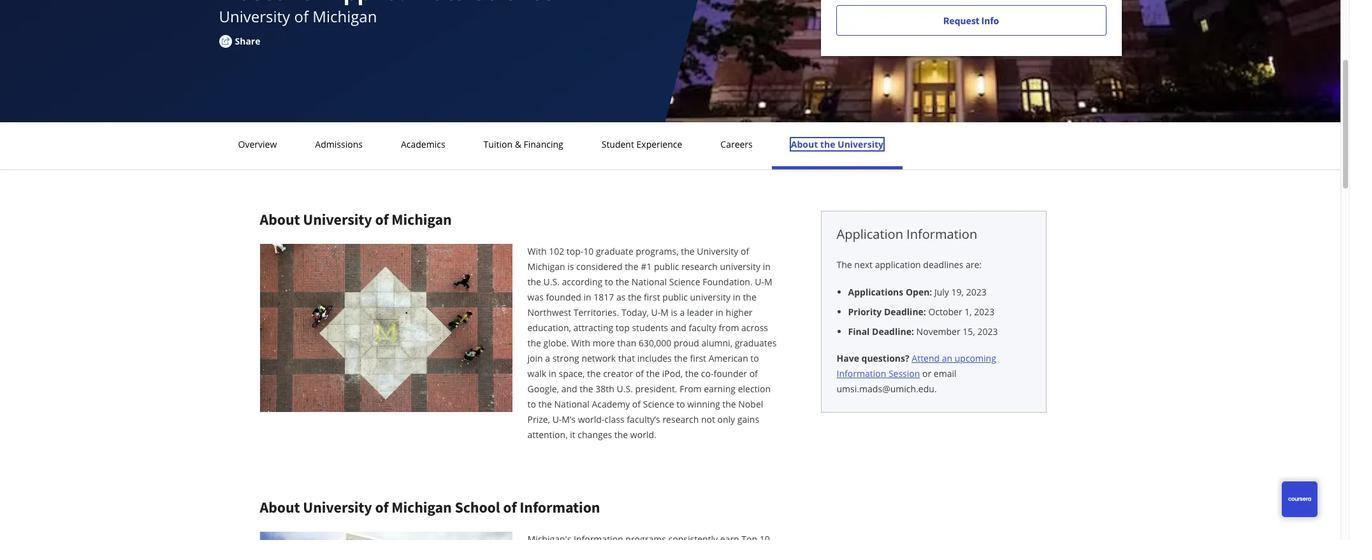 Task type: describe. For each thing, give the bounding box(es) containing it.
careers
[[720, 138, 753, 150]]

questions?
[[861, 352, 909, 365]]

it
[[570, 429, 575, 441]]

applications open: july 19, 2023
[[848, 286, 986, 298]]

school
[[455, 498, 500, 518]]

alumni,
[[701, 337, 732, 349]]

0 horizontal spatial first
[[644, 291, 660, 303]]

priority deadline: october 1, 2023
[[848, 306, 995, 318]]

foundation.
[[703, 276, 753, 288]]

academy
[[592, 398, 630, 410]]

information inside attend an upcoming information session
[[837, 368, 886, 380]]

1 horizontal spatial is
[[671, 307, 677, 319]]

next
[[854, 259, 873, 271]]

1 vertical spatial first
[[690, 352, 706, 365]]

about for about university of michigan school of information
[[260, 498, 300, 518]]

0 horizontal spatial and
[[561, 383, 577, 395]]

admissions link
[[311, 138, 366, 150]]

july
[[934, 286, 949, 298]]

102
[[549, 245, 564, 258]]

class
[[604, 414, 624, 426]]

0 vertical spatial public
[[654, 261, 679, 273]]

american
[[709, 352, 748, 365]]

election
[[738, 383, 771, 395]]

strong
[[552, 352, 579, 365]]

2023 for final deadline: november 15, 2023
[[977, 326, 998, 338]]

session
[[888, 368, 920, 380]]

according
[[562, 276, 602, 288]]

630,000
[[639, 337, 671, 349]]

student
[[602, 138, 634, 150]]

programs,
[[636, 245, 679, 258]]

applications
[[848, 286, 903, 298]]

tuition
[[484, 138, 512, 150]]

0 vertical spatial is
[[567, 261, 574, 273]]

request info
[[943, 14, 999, 27]]

1 vertical spatial u-
[[651, 307, 661, 319]]

october
[[928, 306, 962, 318]]

application
[[837, 226, 903, 243]]

that
[[618, 352, 635, 365]]

1 vertical spatial public
[[662, 291, 688, 303]]

google,
[[527, 383, 559, 395]]

0 vertical spatial research
[[681, 261, 718, 273]]

in up from
[[716, 307, 723, 319]]

attracting
[[573, 322, 613, 334]]

15,
[[963, 326, 975, 338]]

about the university
[[791, 138, 883, 150]]

territories.
[[574, 307, 619, 319]]

careers link
[[717, 138, 756, 150]]

about the university link
[[787, 138, 887, 150]]

upcoming
[[955, 352, 996, 365]]

today,
[[621, 307, 649, 319]]

higher
[[726, 307, 752, 319]]

top-
[[567, 245, 583, 258]]

deadline: for final deadline:
[[872, 326, 914, 338]]

have
[[837, 352, 859, 365]]

are:
[[966, 259, 982, 271]]

academics link
[[397, 138, 449, 150]]

considered
[[576, 261, 622, 273]]

10
[[583, 245, 594, 258]]

changes
[[578, 429, 612, 441]]

0 vertical spatial u-
[[755, 276, 764, 288]]

more
[[593, 337, 615, 349]]

in down according
[[584, 291, 591, 303]]

in up higher
[[733, 291, 741, 303]]

1 vertical spatial university
[[690, 291, 730, 303]]

students
[[632, 322, 668, 334]]

world.
[[630, 429, 656, 441]]

co-
[[701, 368, 714, 380]]

38th
[[596, 383, 614, 395]]

application
[[875, 259, 921, 271]]

or email umsi.mads@umich.edu.
[[837, 368, 956, 395]]

0 horizontal spatial u-
[[552, 414, 562, 426]]

ipod,
[[662, 368, 683, 380]]

1 vertical spatial science
[[643, 398, 674, 410]]

president.
[[635, 383, 677, 395]]

0 vertical spatial national
[[632, 276, 667, 288]]

&
[[515, 138, 521, 150]]

deadline: for priority deadline:
[[884, 306, 926, 318]]

info
[[981, 14, 999, 27]]

share
[[235, 35, 260, 47]]

the
[[837, 259, 852, 271]]

tuition & financing link
[[480, 138, 567, 150]]

in up across in the bottom of the page
[[763, 261, 771, 273]]

about for about the university
[[791, 138, 818, 150]]

founded
[[546, 291, 581, 303]]

from
[[680, 383, 702, 395]]

list containing applications open:
[[842, 286, 1030, 338]]

0 vertical spatial information
[[906, 226, 977, 243]]

final deadline: november 15, 2023
[[848, 326, 998, 338]]

graduates
[[735, 337, 777, 349]]

attend an upcoming information session
[[837, 352, 996, 380]]

1817
[[594, 291, 614, 303]]

join
[[527, 352, 543, 365]]

the next application deadlines are:
[[837, 259, 982, 271]]

not
[[701, 414, 715, 426]]

request
[[943, 14, 979, 27]]

academics
[[401, 138, 445, 150]]

attend an upcoming information session link
[[837, 352, 996, 380]]

northwest
[[527, 307, 571, 319]]



Task type: locate. For each thing, give the bounding box(es) containing it.
share button
[[219, 34, 280, 48]]

2023
[[966, 286, 986, 298], [974, 306, 995, 318], [977, 326, 998, 338]]

public
[[654, 261, 679, 273], [662, 291, 688, 303]]

0 vertical spatial u.s.
[[543, 276, 560, 288]]

1 horizontal spatial first
[[690, 352, 706, 365]]

list item down october
[[848, 325, 1030, 338]]

research left not on the right
[[663, 414, 699, 426]]

1 horizontal spatial a
[[680, 307, 685, 319]]

1 vertical spatial information
[[837, 368, 886, 380]]

attend
[[912, 352, 940, 365]]

2023 for applications open: july 19, 2023
[[966, 286, 986, 298]]

0 vertical spatial deadline:
[[884, 306, 926, 318]]

19,
[[951, 286, 964, 298]]

list item containing applications open:
[[848, 286, 1030, 299]]

a right join
[[545, 352, 550, 365]]

deadline:
[[884, 306, 926, 318], [872, 326, 914, 338]]

about university of michigan
[[260, 210, 452, 229]]

umsi.mads@umich.edu.
[[837, 383, 937, 395]]

list item up november
[[848, 305, 1030, 319]]

2 vertical spatial list item
[[848, 325, 1030, 338]]

1 horizontal spatial u-
[[651, 307, 661, 319]]

than
[[617, 337, 636, 349]]

1 vertical spatial 2023
[[974, 306, 995, 318]]

science up leader
[[669, 276, 700, 288]]

university inside with 102 top-10 graduate programs, the university of michigan is considered the #1 public research university in the u.s. according to the national science foundation. u-m was founded in 1817 as the first public university in the northwest territories. today, u-m is a leader in higher education, attracting top students and faculty from across the globe. with more than 630,000 proud alumni, graduates join a strong network that includes the first american to walk in space, the creator of the ipod, the co-founder of google, and the 38th u.s. president. from earning election to the national academy of science to winning the nobel prize, u-m's world-class faculty's research not only gains attention, it changes the world.
[[697, 245, 738, 258]]

0 horizontal spatial information
[[520, 498, 600, 518]]

1 vertical spatial deadline:
[[872, 326, 914, 338]]

u- up "students"
[[651, 307, 661, 319]]

proud
[[674, 337, 699, 349]]

was
[[527, 291, 544, 303]]

research up foundation.
[[681, 261, 718, 273]]

november
[[916, 326, 960, 338]]

2023 right 15,
[[977, 326, 998, 338]]

about university of michigan school of information
[[260, 498, 600, 518]]

list item up october
[[848, 286, 1030, 299]]

list
[[842, 286, 1030, 338]]

1 vertical spatial research
[[663, 414, 699, 426]]

attention,
[[527, 429, 568, 441]]

0 horizontal spatial u.s.
[[543, 276, 560, 288]]

science down president. at the bottom of the page
[[643, 398, 674, 410]]

1 vertical spatial is
[[671, 307, 677, 319]]

2 vertical spatial 2023
[[977, 326, 998, 338]]

university of michigan
[[219, 6, 377, 27]]

#1
[[641, 261, 652, 273]]

faculty's
[[627, 414, 660, 426]]

public up leader
[[662, 291, 688, 303]]

financing
[[524, 138, 563, 150]]

network
[[582, 352, 616, 365]]

space,
[[559, 368, 585, 380]]

0 horizontal spatial is
[[567, 261, 574, 273]]

about for about university of michigan
[[260, 210, 300, 229]]

2 horizontal spatial u-
[[755, 276, 764, 288]]

1 vertical spatial about
[[260, 210, 300, 229]]

with left 102
[[527, 245, 547, 258]]

m right foundation.
[[764, 276, 772, 288]]

in right the walk
[[549, 368, 556, 380]]

1 vertical spatial u.s.
[[617, 383, 633, 395]]

faculty
[[689, 322, 716, 334]]

0 vertical spatial university
[[720, 261, 760, 273]]

list item containing final deadline:
[[848, 325, 1030, 338]]

have questions?
[[837, 352, 909, 365]]

0 vertical spatial and
[[670, 322, 686, 334]]

a
[[680, 307, 685, 319], [545, 352, 550, 365]]

walk
[[527, 368, 546, 380]]

2023 right 19,
[[966, 286, 986, 298]]

michigan inside with 102 top-10 graduate programs, the university of michigan is considered the #1 public research university in the u.s. according to the national science foundation. u-m was founded in 1817 as the first public university in the northwest territories. today, u-m is a leader in higher education, attracting top students and faculty from across the globe. with more than 630,000 proud alumni, graduates join a strong network that includes the first american to walk in space, the creator of the ipod, the co-founder of google, and the 38th u.s. president. from earning election to the national academy of science to winning the nobel prize, u-m's world-class faculty's research not only gains attention, it changes the world.
[[527, 261, 565, 273]]

deadline: down applications open: july 19, 2023
[[884, 306, 926, 318]]

national up m's
[[554, 398, 589, 410]]

public down programs,
[[654, 261, 679, 273]]

0 vertical spatial first
[[644, 291, 660, 303]]

as
[[616, 291, 626, 303]]

1 horizontal spatial and
[[670, 322, 686, 334]]

with 102 top-10 graduate programs, the university of michigan is considered the #1 public research university in the u.s. according to the national science foundation. u-m was founded in 1817 as the first public university in the northwest territories. today, u-m is a leader in higher education, attracting top students and faculty from across the globe. with more than 630,000 proud alumni, graduates join a strong network that includes the first american to walk in space, the creator of the ipod, the co-founder of google, and the 38th u.s. president. from earning election to the national academy of science to winning the nobel prize, u-m's world-class faculty's research not only gains attention, it changes the world.
[[527, 245, 777, 441]]

m's
[[562, 414, 576, 426]]

0 vertical spatial m
[[764, 276, 772, 288]]

founder
[[714, 368, 747, 380]]

first up co-
[[690, 352, 706, 365]]

deadlines
[[923, 259, 963, 271]]

3 list item from the top
[[848, 325, 1030, 338]]

university up leader
[[690, 291, 730, 303]]

is left leader
[[671, 307, 677, 319]]

1 vertical spatial and
[[561, 383, 577, 395]]

tuition & financing
[[484, 138, 563, 150]]

and down space,
[[561, 383, 577, 395]]

to up 1817
[[605, 276, 613, 288]]

1 horizontal spatial m
[[764, 276, 772, 288]]

university
[[720, 261, 760, 273], [690, 291, 730, 303]]

university up foundation.
[[720, 261, 760, 273]]

or
[[922, 368, 931, 380]]

u.s. down creator
[[617, 383, 633, 395]]

1 horizontal spatial information
[[837, 368, 886, 380]]

1 horizontal spatial national
[[632, 276, 667, 288]]

1 list item from the top
[[848, 286, 1030, 299]]

world-
[[578, 414, 605, 426]]

with down attracting
[[571, 337, 590, 349]]

nobel
[[738, 398, 763, 410]]

overview link
[[234, 138, 281, 150]]

earning
[[704, 383, 736, 395]]

and up proud in the bottom of the page
[[670, 322, 686, 334]]

education,
[[527, 322, 571, 334]]

0 vertical spatial about
[[791, 138, 818, 150]]

first
[[644, 291, 660, 303], [690, 352, 706, 365]]

2 vertical spatial u-
[[552, 414, 562, 426]]

student experience link
[[598, 138, 686, 150]]

is
[[567, 261, 574, 273], [671, 307, 677, 319]]

national
[[632, 276, 667, 288], [554, 398, 589, 410]]

2 horizontal spatial information
[[906, 226, 977, 243]]

admissions
[[315, 138, 363, 150]]

u.s. up founded
[[543, 276, 560, 288]]

list item containing priority deadline:
[[848, 305, 1030, 319]]

u- right foundation.
[[755, 276, 764, 288]]

1 horizontal spatial u.s.
[[617, 383, 633, 395]]

0 vertical spatial list item
[[848, 286, 1030, 299]]

student experience
[[602, 138, 682, 150]]

0 horizontal spatial m
[[661, 307, 669, 319]]

globe.
[[543, 337, 569, 349]]

2 vertical spatial information
[[520, 498, 600, 518]]

is down top-
[[567, 261, 574, 273]]

only
[[717, 414, 735, 426]]

0 vertical spatial science
[[669, 276, 700, 288]]

across
[[741, 322, 768, 334]]

2 vertical spatial about
[[260, 498, 300, 518]]

application information
[[837, 226, 977, 243]]

to up "prize,"
[[527, 398, 536, 410]]

1 horizontal spatial with
[[571, 337, 590, 349]]

national down #1 at the left
[[632, 276, 667, 288]]

0 horizontal spatial national
[[554, 398, 589, 410]]

0 horizontal spatial a
[[545, 352, 550, 365]]

0 vertical spatial 2023
[[966, 286, 986, 298]]

u- up attention,
[[552, 414, 562, 426]]

2023 for priority deadline: october 1, 2023
[[974, 306, 995, 318]]

1 vertical spatial list item
[[848, 305, 1030, 319]]

to
[[605, 276, 613, 288], [750, 352, 759, 365], [527, 398, 536, 410], [676, 398, 685, 410]]

a left leader
[[680, 307, 685, 319]]

0 vertical spatial with
[[527, 245, 547, 258]]

u-
[[755, 276, 764, 288], [651, 307, 661, 319], [552, 414, 562, 426]]

1 vertical spatial a
[[545, 352, 550, 365]]

deadline: up questions?
[[872, 326, 914, 338]]

1 vertical spatial m
[[661, 307, 669, 319]]

to down graduates
[[750, 352, 759, 365]]

with
[[527, 245, 547, 258], [571, 337, 590, 349]]

university
[[219, 6, 290, 27], [838, 138, 883, 150], [303, 210, 372, 229], [697, 245, 738, 258], [303, 498, 372, 518]]

1 vertical spatial national
[[554, 398, 589, 410]]

open:
[[906, 286, 932, 298]]

m up "students"
[[661, 307, 669, 319]]

list item
[[848, 286, 1030, 299], [848, 305, 1030, 319], [848, 325, 1030, 338]]

overview
[[238, 138, 277, 150]]

1 vertical spatial with
[[571, 337, 590, 349]]

creator
[[603, 368, 633, 380]]

gains
[[737, 414, 759, 426]]

2023 right the 1,
[[974, 306, 995, 318]]

0 vertical spatial a
[[680, 307, 685, 319]]

to down from
[[676, 398, 685, 410]]

2 list item from the top
[[848, 305, 1030, 319]]

0 horizontal spatial with
[[527, 245, 547, 258]]

first up today,
[[644, 291, 660, 303]]

experience
[[636, 138, 682, 150]]



Task type: vqa. For each thing, say whether or not it's contained in the screenshot.
COURSERA Image
no



